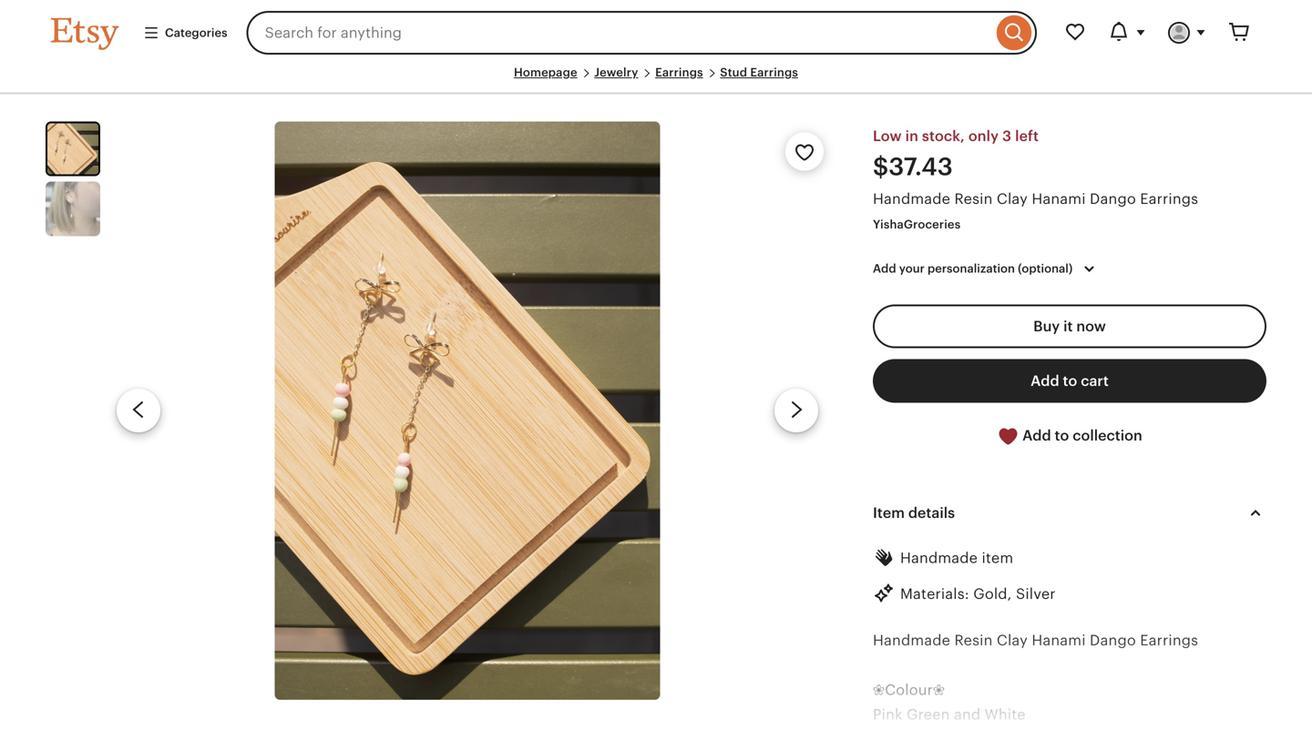 Task type: locate. For each thing, give the bounding box(es) containing it.
add to cart button
[[873, 359, 1267, 403]]

0 vertical spatial hanami
[[1032, 191, 1086, 207]]

add
[[873, 262, 896, 276], [1031, 373, 1059, 389], [1023, 428, 1051, 444]]

add inside dropdown button
[[873, 262, 896, 276]]

add down add to cart
[[1023, 428, 1051, 444]]

0 vertical spatial handmade resin clay hanami dango earrings
[[873, 191, 1198, 207]]

buy it now button
[[873, 305, 1267, 348]]

1 resin from the top
[[955, 191, 993, 207]]

1 vertical spatial to
[[1055, 428, 1069, 444]]

item details button
[[857, 492, 1283, 535]]

handmade up ❀colour❀ on the right bottom of the page
[[873, 633, 951, 649]]

materials: gold, silver
[[900, 586, 1056, 603]]

1 hanami from the top
[[1032, 191, 1086, 207]]

1 vertical spatial add
[[1031, 373, 1059, 389]]

1 vertical spatial resin
[[955, 633, 993, 649]]

0 vertical spatial dango
[[1090, 191, 1136, 207]]

2 vertical spatial handmade
[[873, 633, 951, 649]]

3
[[1002, 128, 1012, 145]]

clay down the 3
[[997, 191, 1028, 207]]

0 vertical spatial handmade
[[873, 191, 951, 207]]

2 resin from the top
[[955, 633, 993, 649]]

resin down materials: gold, silver
[[955, 633, 993, 649]]

pink
[[873, 707, 903, 724]]

to for collection
[[1055, 428, 1069, 444]]

handmade resin clay hanami dango earrings
[[873, 191, 1198, 207], [873, 633, 1198, 649]]

handmade resin clay hanami dango earrings down silver
[[873, 633, 1198, 649]]

resin down low in stock, only 3 left $37.43
[[955, 191, 993, 207]]

clay
[[997, 191, 1028, 207], [997, 633, 1028, 649]]

item details
[[873, 505, 955, 522]]

categories
[[165, 26, 227, 40]]

0 vertical spatial add
[[873, 262, 896, 276]]

handmade resin clay hanami dango earrings image 1 image
[[275, 122, 660, 701], [47, 124, 98, 175]]

0 vertical spatial clay
[[997, 191, 1028, 207]]

2 vertical spatial add
[[1023, 428, 1051, 444]]

menu bar
[[51, 66, 1261, 94]]

add left your
[[873, 262, 896, 276]]

clay down gold, on the bottom right of page
[[997, 633, 1028, 649]]

add left cart
[[1031, 373, 1059, 389]]

(optional)
[[1018, 262, 1073, 276]]

1 vertical spatial clay
[[997, 633, 1028, 649]]

hanami down left
[[1032, 191, 1086, 207]]

hanami
[[1032, 191, 1086, 207], [1032, 633, 1086, 649]]

1 vertical spatial hanami
[[1032, 633, 1086, 649]]

handmade resin clay hanami dango earrings down left
[[873, 191, 1198, 207]]

only
[[969, 128, 999, 145]]

0 horizontal spatial handmade resin clay hanami dango earrings image 1 image
[[47, 124, 98, 175]]

buy
[[1034, 318, 1060, 335]]

1 vertical spatial handmade resin clay hanami dango earrings
[[873, 633, 1198, 649]]

gold,
[[973, 586, 1012, 603]]

to inside add to collection button
[[1055, 428, 1069, 444]]

add for add to collection
[[1023, 428, 1051, 444]]

handmade
[[873, 191, 951, 207], [900, 551, 978, 567], [873, 633, 951, 649]]

Search for anything text field
[[247, 11, 992, 55]]

hanami down silver
[[1032, 633, 1086, 649]]

handmade up the materials:
[[900, 551, 978, 567]]

0 vertical spatial resin
[[955, 191, 993, 207]]

to left 'collection' at the right bottom
[[1055, 428, 1069, 444]]

earrings
[[655, 66, 703, 79], [750, 66, 798, 79], [1140, 191, 1198, 207], [1140, 633, 1198, 649]]

1 vertical spatial dango
[[1090, 633, 1136, 649]]

earrings link
[[655, 66, 703, 79]]

handmade up yishagroceries link
[[873, 191, 951, 207]]

green
[[907, 707, 950, 724]]

handmade resin clay hanami dango earrings image 2 image
[[46, 182, 100, 237]]

0 vertical spatial to
[[1063, 373, 1077, 389]]

None search field
[[247, 11, 1037, 55]]

1 clay from the top
[[997, 191, 1028, 207]]

add to collection
[[1019, 428, 1142, 444]]

to left cart
[[1063, 373, 1077, 389]]

low in stock, only 3 left $37.43
[[873, 128, 1039, 181]]

resin
[[955, 191, 993, 207], [955, 633, 993, 649]]

it
[[1064, 318, 1073, 335]]

menu bar containing homepage
[[51, 66, 1261, 94]]

dango
[[1090, 191, 1136, 207], [1090, 633, 1136, 649]]

and
[[954, 707, 981, 724]]

to
[[1063, 373, 1077, 389], [1055, 428, 1069, 444]]

to inside add to cart button
[[1063, 373, 1077, 389]]



Task type: describe. For each thing, give the bounding box(es) containing it.
low
[[873, 128, 902, 145]]

jewelry link
[[594, 66, 638, 79]]

1 dango from the top
[[1090, 191, 1136, 207]]

stud earrings
[[720, 66, 798, 79]]

details
[[908, 505, 955, 522]]

your
[[899, 262, 925, 276]]

2 hanami from the top
[[1032, 633, 1086, 649]]

add to collection button
[[873, 414, 1267, 459]]

yishagroceries
[[873, 218, 961, 232]]

stock,
[[922, 128, 965, 145]]

now
[[1077, 318, 1106, 335]]

personalization
[[928, 262, 1015, 276]]

1 vertical spatial handmade
[[900, 551, 978, 567]]

buy it now
[[1034, 318, 1106, 335]]

2 handmade resin clay hanami dango earrings from the top
[[873, 633, 1198, 649]]

add your personalization (optional)
[[873, 262, 1073, 276]]

1 handmade resin clay hanami dango earrings from the top
[[873, 191, 1198, 207]]

add for add to cart
[[1031, 373, 1059, 389]]

stud
[[720, 66, 747, 79]]

yishagroceries link
[[873, 218, 961, 232]]

jewelry
[[594, 66, 638, 79]]

❀colour❀ pink green and white
[[873, 682, 1026, 724]]

categories banner
[[18, 0, 1294, 66]]

2 clay from the top
[[997, 633, 1028, 649]]

❀colour❀
[[873, 682, 945, 699]]

left
[[1015, 128, 1039, 145]]

cart
[[1081, 373, 1109, 389]]

item
[[873, 505, 905, 522]]

homepage
[[514, 66, 577, 79]]

handmade item
[[900, 551, 1014, 567]]

add to cart
[[1031, 373, 1109, 389]]

categories button
[[129, 16, 241, 49]]

white
[[985, 707, 1026, 724]]

materials:
[[900, 586, 969, 603]]

item
[[982, 551, 1014, 567]]

in
[[905, 128, 919, 145]]

collection
[[1073, 428, 1142, 444]]

add your personalization (optional) button
[[859, 250, 1114, 288]]

silver
[[1016, 586, 1056, 603]]

1 horizontal spatial handmade resin clay hanami dango earrings image 1 image
[[275, 122, 660, 701]]

2 dango from the top
[[1090, 633, 1136, 649]]

homepage link
[[514, 66, 577, 79]]

to for cart
[[1063, 373, 1077, 389]]

stud earrings link
[[720, 66, 798, 79]]

$37.43
[[873, 153, 953, 181]]

add for add your personalization (optional)
[[873, 262, 896, 276]]

none search field inside categories banner
[[247, 11, 1037, 55]]



Task type: vqa. For each thing, say whether or not it's contained in the screenshot.
Add inside dropdown button
yes



